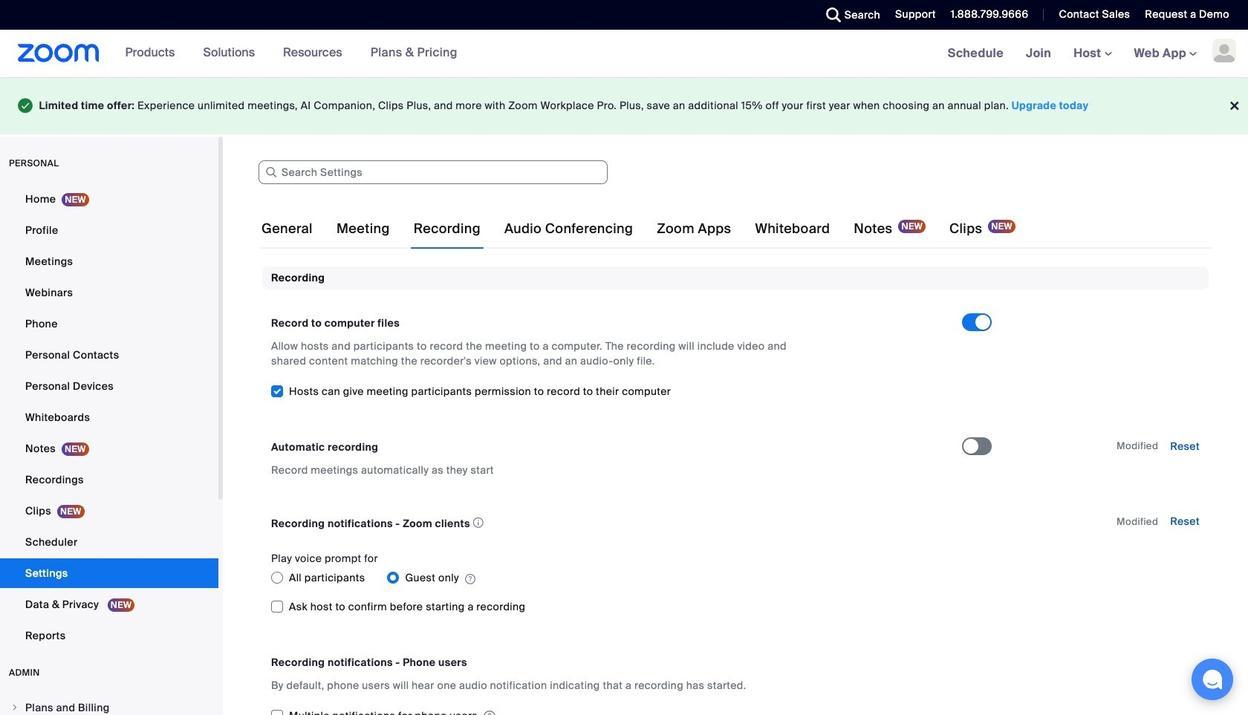 Task type: vqa. For each thing, say whether or not it's contained in the screenshot.
Personal Menu "menu"
yes



Task type: locate. For each thing, give the bounding box(es) containing it.
personal menu menu
[[0, 184, 219, 652]]

info outline image
[[473, 514, 484, 533]]

recording element
[[262, 267, 1209, 716]]

banner
[[0, 30, 1249, 78]]

open chat image
[[1203, 670, 1224, 691]]

option group
[[271, 566, 963, 590]]

profile picture image
[[1213, 39, 1237, 62]]

right image
[[10, 704, 19, 713]]

zoom logo image
[[18, 44, 99, 62]]

learn more about guest only image
[[465, 573, 476, 586]]

menu item
[[0, 694, 219, 716]]

application
[[271, 514, 949, 534]]

footer
[[0, 77, 1249, 134]]

application inside the recording element
[[271, 514, 949, 534]]



Task type: describe. For each thing, give the bounding box(es) containing it.
tabs of my account settings page tab list
[[259, 208, 1019, 249]]

meetings navigation
[[937, 30, 1249, 78]]

option group inside the recording element
[[271, 566, 963, 590]]

Search Settings text field
[[259, 160, 608, 184]]

learn more about multiple notifications for phone users image
[[484, 711, 496, 716]]

product information navigation
[[99, 30, 469, 77]]

type image
[[18, 95, 33, 116]]



